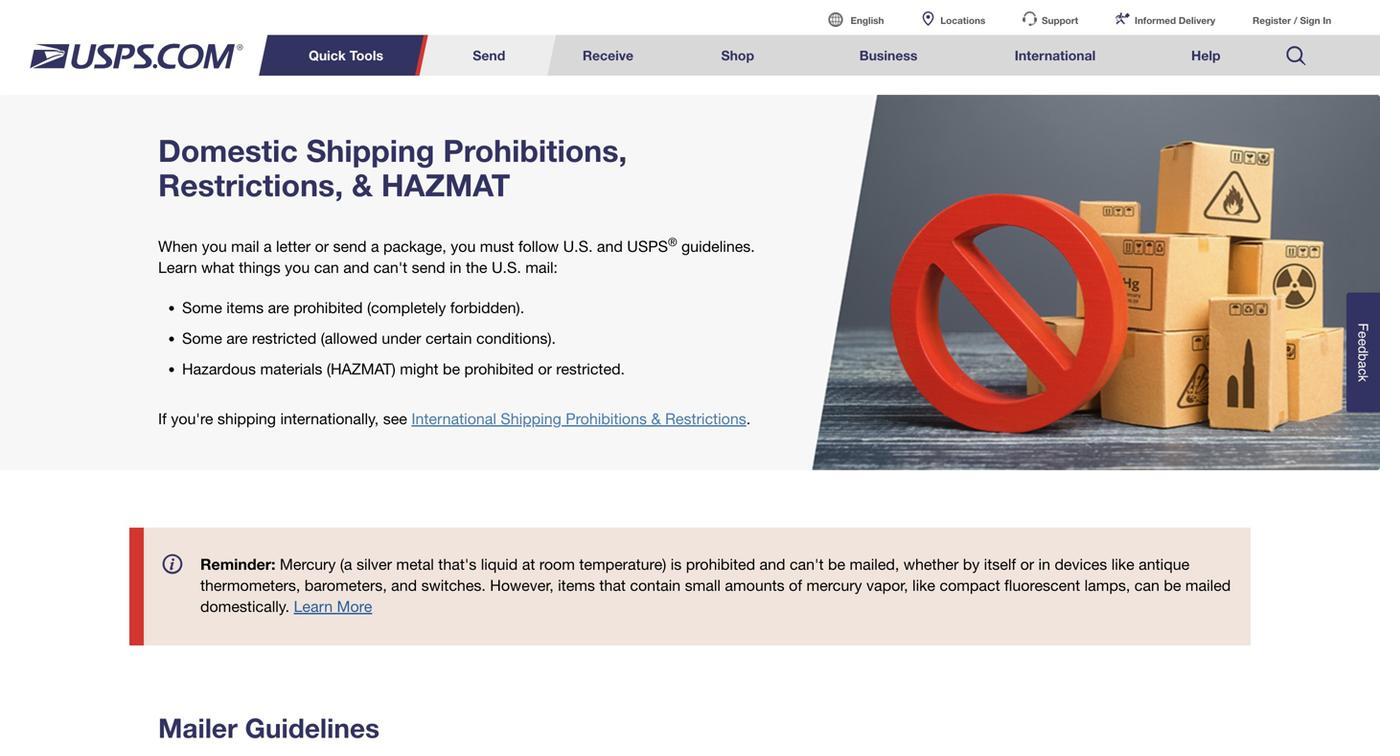 Task type: locate. For each thing, give the bounding box(es) containing it.
a right 'mail'
[[264, 237, 272, 256]]

in up fluorescent
[[1038, 556, 1050, 574]]

guidelines.
[[681, 237, 755, 256]]

2 vertical spatial be
[[1164, 577, 1181, 595]]

1 horizontal spatial or
[[538, 360, 552, 378]]

2 horizontal spatial or
[[1020, 556, 1034, 574]]

english
[[850, 14, 884, 26]]

1 vertical spatial are
[[226, 329, 248, 348]]

& left "restrictions" at bottom
[[651, 410, 661, 428]]

learn down when
[[158, 258, 197, 277]]

1 horizontal spatial items
[[558, 577, 595, 595]]

0 vertical spatial are
[[268, 299, 289, 317]]

or down conditions).
[[538, 360, 552, 378]]

0 vertical spatial &
[[352, 166, 373, 203]]

can't inside the mercury (a silver metal that's liquid at room temperature) is prohibited and can't be mailed, whether by itself or in devices like antique thermometers, barometers, and switches. however, items that contain small amounts of mercury vapor, like compact fluorescent lamps, can be mailed domestically.
[[790, 556, 824, 574]]

1 vertical spatial send
[[412, 258, 445, 277]]

2 some from the top
[[182, 329, 222, 348]]

1 horizontal spatial are
[[268, 299, 289, 317]]

is
[[671, 556, 682, 574]]

receive link
[[550, 35, 666, 76]]

business link
[[809, 35, 968, 76]]

a up k
[[1356, 361, 1371, 369]]

0 vertical spatial can't
[[373, 258, 407, 277]]

1 horizontal spatial in
[[1038, 556, 1050, 574]]

(allowed
[[321, 329, 377, 348]]

1 vertical spatial international
[[411, 410, 496, 428]]

0 horizontal spatial or
[[315, 237, 329, 256]]

2 horizontal spatial you
[[451, 237, 476, 256]]

lamps,
[[1084, 577, 1130, 595]]

u.s. down must
[[492, 258, 521, 277]]

f
[[1356, 323, 1371, 331]]

0 vertical spatial or
[[315, 237, 329, 256]]

silver
[[356, 556, 392, 574]]

0 vertical spatial like
[[1111, 556, 1134, 574]]

domestic
[[158, 132, 298, 169]]

package,
[[383, 237, 446, 256]]

some
[[182, 299, 222, 317], [182, 329, 222, 348]]

receive
[[583, 47, 634, 63]]

1 horizontal spatial u.s.
[[563, 237, 593, 256]]

2 vertical spatial prohibited
[[686, 556, 755, 574]]

international shipping prohibitions & restrictions link
[[411, 410, 746, 428]]

image of usps.com logo. image
[[29, 43, 243, 69]]

1 vertical spatial be
[[828, 556, 845, 574]]

0 vertical spatial in
[[450, 258, 461, 277]]

you
[[202, 237, 227, 256], [451, 237, 476, 256], [285, 258, 310, 277]]

you inside 'guidelines. learn what things you can and can't send in the u.s. mail:'
[[285, 258, 310, 277]]

prohibited up (allowed
[[293, 299, 363, 317]]

shipping down the tools
[[306, 132, 435, 169]]

send down when you mail a letter or send a package, you must follow u.s. and usps ®
[[412, 258, 445, 277]]

can up some items are prohibited (completely forbidden).
[[314, 258, 339, 277]]

menu bar containing quick tools
[[269, 35, 1327, 76]]

are
[[268, 299, 289, 317], [226, 329, 248, 348]]

send
[[473, 47, 505, 63]]

items down the room
[[558, 577, 595, 595]]

0 vertical spatial some
[[182, 299, 222, 317]]

international
[[1015, 47, 1096, 63], [411, 410, 496, 428]]

can't inside 'guidelines. learn what things you can and can't send in the u.s. mail:'
[[373, 258, 407, 277]]

0 horizontal spatial in
[[450, 258, 461, 277]]

or
[[315, 237, 329, 256], [538, 360, 552, 378], [1020, 556, 1034, 574]]

or right letter
[[315, 237, 329, 256]]

that
[[599, 577, 626, 595]]

restricted
[[252, 329, 316, 348]]

can down antique
[[1134, 577, 1159, 595]]

however,
[[490, 577, 554, 595]]

learn down barometers,
[[294, 598, 333, 616]]

0 horizontal spatial u.s.
[[492, 258, 521, 277]]

restrictions
[[665, 410, 746, 428]]

prohibitions,
[[443, 132, 627, 169]]

0 vertical spatial prohibited
[[293, 299, 363, 317]]

u.s.
[[563, 237, 593, 256], [492, 258, 521, 277]]

be up mercury
[[828, 556, 845, 574]]

hazardous materials (hazmat) might be prohibited or restricted.
[[182, 360, 625, 378]]

learn
[[158, 258, 197, 277], [294, 598, 333, 616]]

f e e d b a c k button
[[1346, 293, 1380, 413]]

forbidden).
[[450, 299, 524, 317]]

1 vertical spatial learn
[[294, 598, 333, 616]]

or inside the mercury (a silver metal that's liquid at room temperature) is prohibited and can't be mailed, whether by itself or in devices like antique thermometers, barometers, and switches. however, items that contain small amounts of mercury vapor, like compact fluorescent lamps, can be mailed domestically.
[[1020, 556, 1034, 574]]

a left package, on the top left of page
[[371, 237, 379, 256]]

0 vertical spatial shipping
[[306, 132, 435, 169]]

send
[[333, 237, 367, 256], [412, 258, 445, 277]]

1 horizontal spatial can
[[1134, 577, 1159, 595]]

switches.
[[421, 577, 486, 595]]

1 vertical spatial u.s.
[[492, 258, 521, 277]]

b
[[1356, 354, 1371, 361]]

& up when you mail a letter or send a package, you must follow u.s. and usps ®
[[352, 166, 373, 203]]

or inside when you mail a letter or send a package, you must follow u.s. and usps ®
[[315, 237, 329, 256]]

send right letter
[[333, 237, 367, 256]]

1 horizontal spatial you
[[285, 258, 310, 277]]

shipping inside domestic shipping prohibitions, restrictions, & hazmat
[[306, 132, 435, 169]]

like
[[1111, 556, 1134, 574], [912, 577, 935, 595]]

mercury
[[806, 577, 862, 595]]

1 e from the top
[[1356, 331, 1371, 339]]

and up amounts
[[760, 556, 785, 574]]

1 horizontal spatial &
[[651, 410, 661, 428]]

english link
[[811, 0, 901, 35]]

1 vertical spatial items
[[558, 577, 595, 595]]

items down things
[[226, 299, 264, 317]]

and inside when you mail a letter or send a package, you must follow u.s. and usps ®
[[597, 237, 623, 256]]

1 vertical spatial prohibited
[[464, 360, 534, 378]]

must
[[480, 237, 514, 256]]

in
[[450, 258, 461, 277], [1038, 556, 1050, 574]]

0 horizontal spatial &
[[352, 166, 373, 203]]

prohibited up 'small' on the bottom of page
[[686, 556, 755, 574]]

fluorescent
[[1004, 577, 1080, 595]]

f e e d b a c k
[[1356, 323, 1371, 382]]

devices
[[1055, 556, 1107, 574]]

at
[[522, 556, 535, 574]]

menu bar
[[269, 35, 1327, 76]]

2 vertical spatial or
[[1020, 556, 1034, 574]]

mailed
[[1185, 577, 1231, 595]]

guidelines
[[245, 712, 380, 744]]

u.s. inside 'guidelines. learn what things you can and can't send in the u.s. mail:'
[[492, 258, 521, 277]]

you down letter
[[285, 258, 310, 277]]

0 horizontal spatial learn
[[158, 258, 197, 277]]

can't up of
[[790, 556, 824, 574]]

0 horizontal spatial can
[[314, 258, 339, 277]]

0 vertical spatial can
[[314, 258, 339, 277]]

hazardous
[[182, 360, 256, 378]]

domestic shipping prohibitions, restrictions, & hazmat
[[158, 132, 627, 203]]

send inside 'guidelines. learn what things you can and can't send in the u.s. mail:'
[[412, 258, 445, 277]]

1 some from the top
[[182, 299, 222, 317]]

are up restricted
[[268, 299, 289, 317]]

1 horizontal spatial be
[[828, 556, 845, 574]]

1 vertical spatial in
[[1038, 556, 1050, 574]]

e up the b
[[1356, 339, 1371, 346]]

1 vertical spatial can't
[[790, 556, 824, 574]]

0 vertical spatial items
[[226, 299, 264, 317]]

0 horizontal spatial shipping
[[306, 132, 435, 169]]

0 horizontal spatial prohibited
[[293, 299, 363, 317]]

or up fluorescent
[[1020, 556, 1034, 574]]

e
[[1356, 331, 1371, 339], [1356, 339, 1371, 346]]

business
[[859, 47, 918, 63]]

you up the
[[451, 237, 476, 256]]

be
[[443, 360, 460, 378], [828, 556, 845, 574], [1164, 577, 1181, 595]]

2 e from the top
[[1356, 339, 1371, 346]]

be down certain
[[443, 360, 460, 378]]

some items are prohibited (completely forbidden).
[[182, 299, 524, 317]]

you up what
[[202, 237, 227, 256]]

0 horizontal spatial can't
[[373, 258, 407, 277]]

are up hazardous
[[226, 329, 248, 348]]

international right see
[[411, 410, 496, 428]]

(a
[[340, 556, 352, 574]]

some up hazardous
[[182, 329, 222, 348]]

2 horizontal spatial prohibited
[[686, 556, 755, 574]]

can't
[[373, 258, 407, 277], [790, 556, 824, 574]]

0 horizontal spatial like
[[912, 577, 935, 595]]

1 vertical spatial can
[[1134, 577, 1159, 595]]

shipping left prohibitions
[[501, 410, 561, 428]]

prohibited
[[293, 299, 363, 317], [464, 360, 534, 378], [686, 556, 755, 574]]

prohibited down conditions).
[[464, 360, 534, 378]]

0 horizontal spatial international
[[411, 410, 496, 428]]

delivery
[[1179, 14, 1215, 26]]

0 vertical spatial be
[[443, 360, 460, 378]]

0 vertical spatial international
[[1015, 47, 1096, 63]]

mail
[[231, 237, 259, 256]]

the
[[466, 258, 487, 277]]

register / sign in link
[[1235, 6, 1349, 35]]

.
[[746, 410, 751, 428]]

quick tools link
[[269, 35, 428, 76]]

shipping
[[306, 132, 435, 169], [501, 410, 561, 428]]

and down metal
[[391, 577, 417, 595]]

international down support
[[1015, 47, 1096, 63]]

and left the usps
[[597, 237, 623, 256]]

1 horizontal spatial can't
[[790, 556, 824, 574]]

&
[[352, 166, 373, 203], [651, 410, 661, 428]]

0 horizontal spatial items
[[226, 299, 264, 317]]

send link
[[431, 35, 547, 76]]

e up d
[[1356, 331, 1371, 339]]

learn more link
[[294, 598, 372, 616]]

1 vertical spatial some
[[182, 329, 222, 348]]

informed delivery link
[[1098, 0, 1233, 35]]

under
[[382, 329, 421, 348]]

and
[[597, 237, 623, 256], [343, 258, 369, 277], [760, 556, 785, 574], [391, 577, 417, 595]]

what
[[201, 258, 235, 277]]

in left the
[[450, 258, 461, 277]]

like down whether
[[912, 577, 935, 595]]

0 vertical spatial send
[[333, 237, 367, 256]]

and up some items are prohibited (completely forbidden).
[[343, 258, 369, 277]]

0 vertical spatial learn
[[158, 258, 197, 277]]

1 horizontal spatial send
[[412, 258, 445, 277]]

u.s. right 'follow'
[[563, 237, 593, 256]]

help
[[1191, 47, 1221, 63]]

some down what
[[182, 299, 222, 317]]

0 horizontal spatial send
[[333, 237, 367, 256]]

0 vertical spatial u.s.
[[563, 237, 593, 256]]

conditions).
[[476, 329, 556, 348]]

materials
[[260, 360, 322, 378]]

can't down package, on the top left of page
[[373, 258, 407, 277]]

mercury (a silver metal that's liquid at room temperature) is prohibited and can't be mailed, whether by itself or in devices like antique thermometers, barometers, and switches. however, items that contain small amounts of mercury vapor, like compact fluorescent lamps, can be mailed domestically.
[[200, 556, 1231, 616]]

1 horizontal spatial shipping
[[501, 410, 561, 428]]

in inside 'guidelines. learn what things you can and can't send in the u.s. mail:'
[[450, 258, 461, 277]]

2 horizontal spatial a
[[1356, 361, 1371, 369]]

be down antique
[[1164, 577, 1181, 595]]

1 vertical spatial &
[[651, 410, 661, 428]]

like up lamps,
[[1111, 556, 1134, 574]]



Task type: vqa. For each thing, say whether or not it's contained in the screenshot.
See Insurance & Extra Services
no



Task type: describe. For each thing, give the bounding box(es) containing it.
thermometers,
[[200, 577, 300, 595]]

0 horizontal spatial be
[[443, 360, 460, 378]]

see
[[383, 410, 407, 428]]

0 horizontal spatial a
[[264, 237, 272, 256]]

1 horizontal spatial international
[[1015, 47, 1096, 63]]

prohibitions
[[566, 410, 647, 428]]

if
[[158, 410, 167, 428]]

metal
[[396, 556, 434, 574]]

when you mail a letter or send a package, you must follow u.s. and usps ®
[[158, 235, 677, 256]]

room
[[539, 556, 575, 574]]

things
[[239, 258, 281, 277]]

can inside 'guidelines. learn what things you can and can't send in the u.s. mail:'
[[314, 258, 339, 277]]

1 horizontal spatial a
[[371, 237, 379, 256]]

when
[[158, 237, 198, 256]]

items inside the mercury (a silver metal that's liquid at room temperature) is prohibited and can't be mailed, whether by itself or in devices like antique thermometers, barometers, and switches. however, items that contain small amounts of mercury vapor, like compact fluorescent lamps, can be mailed domestically.
[[558, 577, 595, 595]]

that's
[[438, 556, 477, 574]]

2 horizontal spatial be
[[1164, 577, 1181, 595]]

whether
[[904, 556, 959, 574]]

1 vertical spatial or
[[538, 360, 552, 378]]

itself
[[984, 556, 1016, 574]]

restricted.
[[556, 360, 625, 378]]

mailer guidelines
[[158, 712, 380, 744]]

0 horizontal spatial are
[[226, 329, 248, 348]]

1 horizontal spatial like
[[1111, 556, 1134, 574]]

in
[[1323, 14, 1331, 26]]

guidelines. learn what things you can and can't send in the u.s. mail:
[[158, 237, 755, 277]]

c
[[1356, 369, 1371, 375]]

mailer
[[158, 712, 238, 744]]

locations link
[[904, 0, 1003, 35]]

international link
[[970, 35, 1140, 76]]

liquid
[[481, 556, 518, 574]]

u.s. inside when you mail a letter or send a package, you must follow u.s. and usps ®
[[563, 237, 593, 256]]

might
[[400, 360, 439, 378]]

tools
[[350, 47, 383, 63]]

help link
[[1142, 35, 1269, 76]]

quick
[[309, 47, 346, 63]]

1 vertical spatial like
[[912, 577, 935, 595]]

letter
[[276, 237, 311, 256]]

d
[[1356, 346, 1371, 354]]

register / sign in
[[1253, 14, 1331, 26]]

shop link
[[669, 35, 806, 76]]

1 vertical spatial shipping
[[501, 410, 561, 428]]

temperature)
[[579, 556, 666, 574]]

vapor,
[[866, 577, 908, 595]]

sign
[[1300, 14, 1320, 26]]

mail:
[[525, 258, 558, 277]]

restrictions,
[[158, 166, 343, 203]]

k
[[1356, 375, 1371, 382]]

in inside the mercury (a silver metal that's liquid at room temperature) is prohibited and can't be mailed, whether by itself or in devices like antique thermometers, barometers, and switches. however, items that contain small amounts of mercury vapor, like compact fluorescent lamps, can be mailed domestically.
[[1038, 556, 1050, 574]]

support link
[[1005, 0, 1096, 35]]

and inside 'guidelines. learn what things you can and can't send in the u.s. mail:'
[[343, 258, 369, 277]]

shipping
[[217, 410, 276, 428]]

hazmat
[[381, 166, 510, 203]]

informed delivery
[[1135, 14, 1215, 26]]

barometers,
[[305, 577, 387, 595]]

locations
[[940, 14, 985, 26]]

compact
[[940, 577, 1000, 595]]

amounts
[[725, 577, 785, 595]]

mailed,
[[850, 556, 899, 574]]

mercury
[[280, 556, 336, 574]]

internationally,
[[280, 410, 379, 428]]

& inside domestic shipping prohibitions, restrictions, & hazmat
[[352, 166, 373, 203]]

learn inside 'guidelines. learn what things you can and can't send in the u.s. mail:'
[[158, 258, 197, 277]]

of
[[789, 577, 802, 595]]

(hazmat)
[[327, 360, 396, 378]]

informed
[[1135, 14, 1176, 26]]

quick tools
[[309, 47, 383, 63]]

1 horizontal spatial prohibited
[[464, 360, 534, 378]]

shop
[[721, 47, 754, 63]]

®
[[668, 235, 677, 249]]

brown boxes marked with symbols for ammunition, mercury, and radioactive and flammable items, next to a red circle with a slash through it. image
[[812, 95, 1380, 471]]

you're
[[171, 410, 213, 428]]

certain
[[425, 329, 472, 348]]

domestically.
[[200, 598, 289, 616]]

0 horizontal spatial you
[[202, 237, 227, 256]]

if you're shipping internationally, see international shipping prohibitions & restrictions .
[[158, 410, 751, 428]]

small
[[685, 577, 721, 595]]

by
[[963, 556, 980, 574]]

some are restricted (allowed under certain conditions).
[[182, 329, 556, 348]]

prohibited inside the mercury (a silver metal that's liquid at room temperature) is prohibited and can't be mailed, whether by itself or in devices like antique thermometers, barometers, and switches. however, items that contain small amounts of mercury vapor, like compact fluorescent lamps, can be mailed domestically.
[[686, 556, 755, 574]]

send inside when you mail a letter or send a package, you must follow u.s. and usps ®
[[333, 237, 367, 256]]

support
[[1042, 14, 1078, 26]]

(completely
[[367, 299, 446, 317]]

some for some are restricted (allowed under certain conditions).
[[182, 329, 222, 348]]

a inside f e e d b a c k button
[[1356, 361, 1371, 369]]

some for some items are prohibited (completely forbidden).
[[182, 299, 222, 317]]

register
[[1253, 14, 1291, 26]]

can inside the mercury (a silver metal that's liquid at room temperature) is prohibited and can't be mailed, whether by itself or in devices like antique thermometers, barometers, and switches. however, items that contain small amounts of mercury vapor, like compact fluorescent lamps, can be mailed domestically.
[[1134, 577, 1159, 595]]

/
[[1294, 14, 1297, 26]]

more
[[337, 598, 372, 616]]

follow
[[518, 237, 559, 256]]

1 horizontal spatial learn
[[294, 598, 333, 616]]



